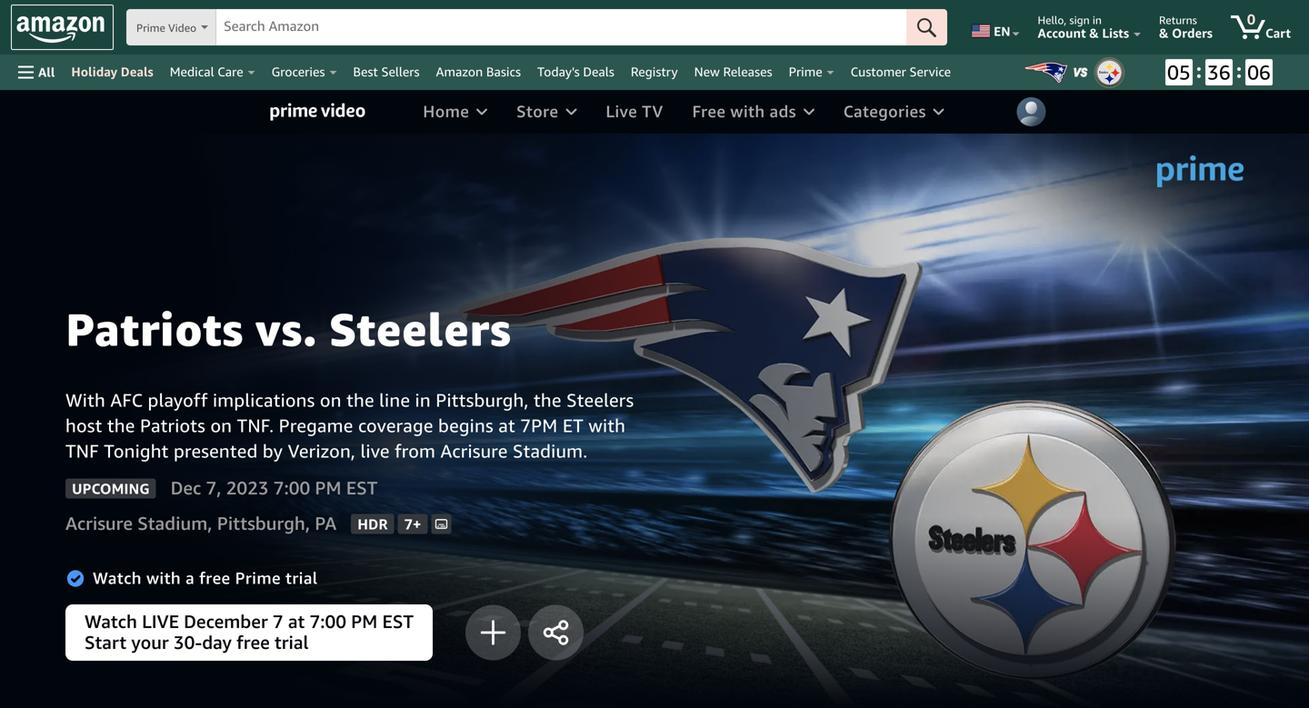 Task type: vqa. For each thing, say whether or not it's contained in the screenshot.
with
yes



Task type: describe. For each thing, give the bounding box(es) containing it.
none submit inside prime video search field
[[907, 9, 948, 45]]

registry link
[[623, 59, 686, 85]]

Prime Video search field
[[126, 9, 948, 47]]

medical care link
[[162, 59, 263, 85]]

dec
[[171, 477, 201, 500]]

0 vertical spatial trial
[[286, 568, 318, 589]]

& for returns
[[1159, 25, 1169, 40]]

prime video
[[136, 21, 196, 34]]

0 vertical spatial patriots
[[65, 302, 244, 356]]

deals for today's deals
[[583, 64, 615, 79]]

live
[[361, 440, 390, 462]]

groceries link
[[263, 59, 345, 85]]

live
[[606, 101, 637, 122]]

watch with a free prime trial
[[93, 568, 318, 589]]

by
[[263, 440, 283, 462]]

05 : 36 : 07
[[1168, 58, 1271, 84]]

customer service link
[[843, 59, 959, 85]]

1 : from the left
[[1196, 58, 1202, 82]]

categories
[[844, 101, 926, 122]]

at inside watch live december 7 at 7:00 pm est start your 30-day free trial
[[288, 611, 305, 634]]

amazon basics link
[[428, 59, 529, 85]]

tonight
[[104, 440, 169, 462]]

amazon
[[436, 64, 483, 79]]

home
[[423, 101, 469, 122]]

live tv link
[[591, 90, 678, 134]]

tv
[[642, 101, 663, 122]]

best sellers link
[[345, 59, 428, 85]]

1 horizontal spatial on
[[320, 389, 342, 411]]

care
[[218, 64, 243, 79]]

prime for prime video
[[136, 21, 165, 34]]

video
[[168, 21, 196, 34]]

stadium,
[[138, 512, 212, 536]]

with for free with ads
[[731, 101, 765, 122]]

line
[[379, 389, 410, 411]]

new releases
[[694, 64, 772, 79]]

7pm
[[520, 415, 558, 436]]

est inside watch live december 7 at 7:00 pm est start your 30-day free trial
[[382, 611, 414, 634]]

sign
[[1070, 14, 1090, 26]]

today's
[[537, 64, 580, 79]]

Search Amazon text field
[[216, 10, 907, 45]]

best
[[353, 64, 378, 79]]

new
[[694, 64, 720, 79]]

tnf
[[65, 440, 99, 462]]

with afc playoff implications on the line in pittsburgh, the steelers host the patriots on tnf. pregame coverage begins at 7pm et with tnf tonight presented by verizon, live from acrisure stadium.
[[65, 389, 634, 462]]

host
[[65, 415, 102, 436]]

7+
[[404, 516, 421, 533]]

customer service
[[851, 64, 951, 79]]

1 vertical spatial on
[[210, 415, 232, 436]]

0 horizontal spatial pittsburgh,
[[217, 512, 310, 536]]

watch live december 7 at 7:00 pm est start your 30-day free trial
[[85, 611, 414, 655]]

store link
[[502, 90, 591, 134]]

holiday
[[71, 64, 117, 79]]

free with ads link
[[678, 90, 829, 134]]

2 horizontal spatial the
[[534, 389, 562, 411]]

in inside navigation navigation
[[1093, 14, 1102, 26]]

0
[[1247, 10, 1256, 28]]

0 horizontal spatial the
[[107, 415, 135, 436]]

0 horizontal spatial pm
[[315, 477, 341, 500]]

registry
[[631, 64, 678, 79]]

sellers
[[381, 64, 420, 79]]

prime video image
[[270, 103, 365, 121]]

groceries
[[272, 64, 325, 79]]

patriots inside with afc playoff implications on the line in pittsburgh, the steelers host the patriots on tnf. pregame coverage begins at 7pm et with tnf tonight presented by verizon, live from acrisure stadium.
[[140, 415, 205, 436]]

your
[[131, 631, 169, 655]]

dec 7, 2023 7:00 pm est
[[171, 477, 378, 500]]

watch for watch live december 7 at 7:00 pm est start your 30-day free trial
[[85, 611, 137, 634]]

trial inside watch live december 7 at 7:00 pm est start your 30-day free trial
[[275, 631, 309, 655]]

customer
[[851, 64, 906, 79]]

amazon basics
[[436, 64, 521, 79]]

categories link
[[829, 90, 959, 134]]

lists
[[1102, 25, 1129, 40]]

0 vertical spatial 7:00
[[274, 477, 310, 500]]

ads
[[770, 101, 796, 122]]

with for watch with a free prime trial
[[146, 568, 181, 589]]

1 vertical spatial acrisure
[[65, 512, 133, 536]]

a
[[186, 568, 195, 589]]

medical
[[170, 64, 214, 79]]

orders
[[1172, 25, 1213, 40]]

0 horizontal spatial free
[[199, 568, 231, 589]]

7
[[273, 611, 283, 634]]

deals for holiday deals
[[121, 64, 153, 79]]

hello, sign in
[[1038, 14, 1102, 26]]

verizon,
[[288, 440, 356, 462]]

stadium.
[[513, 440, 588, 462]]

subtitles image
[[434, 517, 449, 531]]

playoff
[[148, 389, 208, 411]]

today's deals
[[537, 64, 615, 79]]

today's deals link
[[529, 59, 623, 85]]

free with ads
[[692, 101, 796, 122]]



Task type: locate. For each thing, give the bounding box(es) containing it.
2 vertical spatial with
[[146, 568, 181, 589]]

pittsburgh, up begins
[[436, 389, 529, 411]]

with
[[65, 389, 105, 411]]

account
[[1038, 25, 1086, 40]]

prime up 7
[[235, 568, 281, 589]]

all button
[[10, 55, 63, 90]]

en link
[[961, 5, 1028, 50]]

releases
[[723, 64, 772, 79]]

trial right the december in the left bottom of the page
[[275, 631, 309, 655]]

1 vertical spatial with
[[589, 415, 626, 436]]

in inside with afc playoff implications on the line in pittsburgh, the steelers host the patriots on tnf. pregame coverage begins at 7pm et with tnf tonight presented by verizon, live from acrisure stadium.
[[415, 389, 431, 411]]

1 & from the left
[[1090, 25, 1099, 40]]

0 horizontal spatial :
[[1196, 58, 1202, 82]]

7:00 down by
[[274, 477, 310, 500]]

free
[[199, 568, 231, 589], [237, 631, 270, 655]]

returns
[[1159, 14, 1197, 26]]

upcoming element
[[65, 479, 156, 499]]

on
[[320, 389, 342, 411], [210, 415, 232, 436]]

2 deals from the left
[[583, 64, 615, 79]]

Suitable for 7+ text field
[[398, 514, 428, 534]]

entitled image
[[65, 569, 85, 589]]

pittsburgh, down dec 7, 2023 7:00 pm est
[[217, 512, 310, 536]]

prime up ads
[[789, 64, 823, 79]]

est
[[346, 477, 378, 500], [382, 611, 414, 634]]

with right et
[[589, 415, 626, 436]]

1 horizontal spatial :
[[1236, 58, 1242, 82]]

prime
[[136, 21, 165, 34], [789, 64, 823, 79], [235, 568, 281, 589]]

tnf.
[[237, 415, 274, 436]]

1 vertical spatial prime
[[789, 64, 823, 79]]

with inside with afc playoff implications on the line in pittsburgh, the steelers host the patriots on tnf. pregame coverage begins at 7pm et with tnf tonight presented by verizon, live from acrisure stadium.
[[589, 415, 626, 436]]

0 horizontal spatial in
[[415, 389, 431, 411]]

acrisure inside with afc playoff implications on the line in pittsburgh, the steelers host the patriots on tnf. pregame coverage begins at 7pm et with tnf tonight presented by verizon, live from acrisure stadium.
[[441, 440, 508, 462]]

30-
[[174, 631, 202, 655]]

navigation navigation
[[0, 0, 1309, 90]]

holiday deals link
[[63, 59, 162, 85]]

patriots vs. steelers image
[[991, 55, 1309, 90]]

1 horizontal spatial the
[[347, 389, 374, 411]]

1 horizontal spatial deals
[[583, 64, 615, 79]]

0 vertical spatial prime
[[136, 21, 165, 34]]

pm right 7
[[351, 611, 378, 634]]

1 vertical spatial 7:00
[[310, 611, 346, 634]]

1 horizontal spatial pm
[[351, 611, 378, 634]]

free left 7
[[237, 631, 270, 655]]

0 vertical spatial acrisure
[[441, 440, 508, 462]]

1 vertical spatial watch
[[85, 611, 137, 634]]

presented
[[174, 440, 258, 462]]

7,
[[206, 477, 221, 500]]

steelers up line
[[329, 302, 512, 356]]

pittsburgh,
[[436, 389, 529, 411], [217, 512, 310, 536]]

service
[[910, 64, 951, 79]]

in right line
[[415, 389, 431, 411]]

en
[[994, 24, 1011, 39]]

1 vertical spatial at
[[288, 611, 305, 634]]

0 vertical spatial at
[[498, 415, 515, 436]]

0 horizontal spatial with
[[146, 568, 181, 589]]

add image
[[478, 618, 508, 648]]

subtitles image
[[431, 514, 451, 534]]

1 vertical spatial patriots
[[140, 415, 205, 436]]

at left '7pm'
[[498, 415, 515, 436]]

pm inside watch live december 7 at 7:00 pm est start your 30-day free trial
[[351, 611, 378, 634]]

with left a
[[146, 568, 181, 589]]

deals right holiday
[[121, 64, 153, 79]]

1 vertical spatial free
[[237, 631, 270, 655]]

watch inside watch live december 7 at 7:00 pm est start your 30-day free trial
[[85, 611, 137, 634]]

steelers
[[329, 302, 512, 356], [567, 389, 634, 411]]

2 horizontal spatial prime
[[789, 64, 823, 79]]

0 horizontal spatial deals
[[121, 64, 153, 79]]

begins
[[438, 415, 494, 436]]

& left orders
[[1159, 25, 1169, 40]]

et
[[563, 415, 584, 436]]

0 vertical spatial with
[[731, 101, 765, 122]]

1 horizontal spatial acrisure
[[441, 440, 508, 462]]

home link
[[409, 90, 502, 134]]

1 horizontal spatial &
[[1159, 25, 1169, 40]]

watch right entitled icon
[[93, 568, 142, 589]]

pregame
[[279, 415, 353, 436]]

from
[[395, 440, 436, 462]]

0 vertical spatial pittsburgh,
[[436, 389, 529, 411]]

patriots vs. steelers
[[65, 302, 512, 356]]

1 deals from the left
[[121, 64, 153, 79]]

05
[[1168, 60, 1191, 84]]

afc
[[110, 389, 143, 411]]

2023
[[226, 477, 269, 500]]

0 vertical spatial steelers
[[329, 302, 512, 356]]

the down afc
[[107, 415, 135, 436]]

7:00
[[274, 477, 310, 500], [310, 611, 346, 634]]

0 vertical spatial in
[[1093, 14, 1102, 26]]

vs.
[[255, 302, 317, 356]]

7:00 right 7
[[310, 611, 346, 634]]

acrisure down upcoming
[[65, 512, 133, 536]]

1 horizontal spatial pittsburgh,
[[436, 389, 529, 411]]

in right sign
[[1093, 14, 1102, 26]]

0 horizontal spatial on
[[210, 415, 232, 436]]

1 horizontal spatial free
[[237, 631, 270, 655]]

7:00 inside watch live december 7 at 7:00 pm est start your 30-day free trial
[[310, 611, 346, 634]]

returns & orders
[[1159, 14, 1213, 40]]

1 horizontal spatial at
[[498, 415, 515, 436]]

prime left video
[[136, 21, 165, 34]]

prime inside search field
[[136, 21, 165, 34]]

1 vertical spatial pm
[[351, 611, 378, 634]]

at inside with afc playoff implications on the line in pittsburgh, the steelers host the patriots on tnf. pregame coverage begins at 7pm et with tnf tonight presented by verizon, live from acrisure stadium.
[[498, 415, 515, 436]]

& left lists
[[1090, 25, 1099, 40]]

new releases link
[[686, 59, 781, 85]]

free right a
[[199, 568, 231, 589]]

deals right today's
[[583, 64, 615, 79]]

0 vertical spatial free
[[199, 568, 231, 589]]

pa
[[315, 512, 337, 536]]

the
[[347, 389, 374, 411], [534, 389, 562, 411], [107, 415, 135, 436]]

acrisure stadium, pittsburgh, pa
[[65, 512, 337, 536]]

hello,
[[1038, 14, 1067, 26]]

& for account
[[1090, 25, 1099, 40]]

0 vertical spatial watch
[[93, 568, 142, 589]]

prime link
[[781, 59, 843, 85]]

2 : from the left
[[1236, 58, 1242, 82]]

upcoming
[[72, 480, 150, 497]]

0 vertical spatial on
[[320, 389, 342, 411]]

2 horizontal spatial with
[[731, 101, 765, 122]]

1 horizontal spatial est
[[382, 611, 414, 634]]

trial down pa
[[286, 568, 318, 589]]

december
[[184, 611, 268, 634]]

: right 36
[[1236, 58, 1242, 82]]

2 vertical spatial prime
[[235, 568, 281, 589]]

the left line
[[347, 389, 374, 411]]

live tv
[[606, 101, 663, 122]]

watch for watch with a free prime trial
[[93, 568, 142, 589]]

0 horizontal spatial steelers
[[329, 302, 512, 356]]

basics
[[486, 64, 521, 79]]

acrisure
[[441, 440, 508, 462], [65, 512, 133, 536]]

0 horizontal spatial at
[[288, 611, 305, 634]]

best sellers
[[353, 64, 420, 79]]

: right '05'
[[1196, 58, 1202, 82]]

&
[[1090, 25, 1099, 40], [1159, 25, 1169, 40]]

1 vertical spatial pittsburgh,
[[217, 512, 310, 536]]

watch
[[93, 568, 142, 589], [85, 611, 137, 634]]

watch left "live"
[[85, 611, 137, 634]]

prime for prime
[[789, 64, 823, 79]]

2 & from the left
[[1159, 25, 1169, 40]]

share android image
[[541, 618, 571, 648]]

holiday deals
[[71, 64, 153, 79]]

& inside returns & orders
[[1159, 25, 1169, 40]]

on up the pregame
[[320, 389, 342, 411]]

implications
[[213, 389, 315, 411]]

cart
[[1266, 25, 1291, 40]]

1 vertical spatial est
[[382, 611, 414, 634]]

1 vertical spatial steelers
[[567, 389, 634, 411]]

0 horizontal spatial &
[[1090, 25, 1099, 40]]

live
[[142, 611, 179, 634]]

account & lists
[[1038, 25, 1129, 40]]

patriots up playoff
[[65, 302, 244, 356]]

patriots
[[65, 302, 244, 356], [140, 415, 205, 436]]

None submit
[[907, 9, 948, 45]]

steelers inside with afc playoff implications on the line in pittsburgh, the steelers host the patriots on tnf. pregame coverage begins at 7pm et with tnf tonight presented by verizon, live from acrisure stadium.
[[567, 389, 634, 411]]

with left ads
[[731, 101, 765, 122]]

steelers up et
[[567, 389, 634, 411]]

1 vertical spatial in
[[415, 389, 431, 411]]

the up '7pm'
[[534, 389, 562, 411]]

07
[[1248, 60, 1271, 84]]

prime inside "link"
[[789, 64, 823, 79]]

free inside watch live december 7 at 7:00 pm est start your 30-day free trial
[[237, 631, 270, 655]]

free
[[692, 101, 726, 122]]

0 vertical spatial pm
[[315, 477, 341, 500]]

amazon image
[[16, 16, 105, 44]]

store
[[517, 101, 559, 122]]

1 vertical spatial trial
[[275, 631, 309, 655]]

0 horizontal spatial prime
[[136, 21, 165, 34]]

patriots down playoff
[[140, 415, 205, 436]]

start
[[85, 631, 126, 655]]

1 horizontal spatial with
[[589, 415, 626, 436]]

coverage
[[358, 415, 433, 436]]

pm
[[315, 477, 341, 500], [351, 611, 378, 634]]

deals
[[121, 64, 153, 79], [583, 64, 615, 79]]

at right 7
[[288, 611, 305, 634]]

on up presented
[[210, 415, 232, 436]]

1 horizontal spatial prime
[[235, 568, 281, 589]]

day
[[202, 631, 232, 655]]

pm up pa
[[315, 477, 341, 500]]

pittsburgh, inside with afc playoff implications on the line in pittsburgh, the steelers host the patriots on tnf. pregame coverage begins at 7pm et with tnf tonight presented by verizon, live from acrisure stadium.
[[436, 389, 529, 411]]

channel logo image
[[1158, 155, 1244, 187]]

0 horizontal spatial acrisure
[[65, 512, 133, 536]]

all
[[38, 65, 55, 80]]

trial
[[286, 568, 318, 589], [275, 631, 309, 655]]

36
[[1208, 60, 1231, 84]]

1 horizontal spatial in
[[1093, 14, 1102, 26]]

1 horizontal spatial steelers
[[567, 389, 634, 411]]

0 horizontal spatial est
[[346, 477, 378, 500]]

acrisure down begins
[[441, 440, 508, 462]]

0 vertical spatial est
[[346, 477, 378, 500]]



